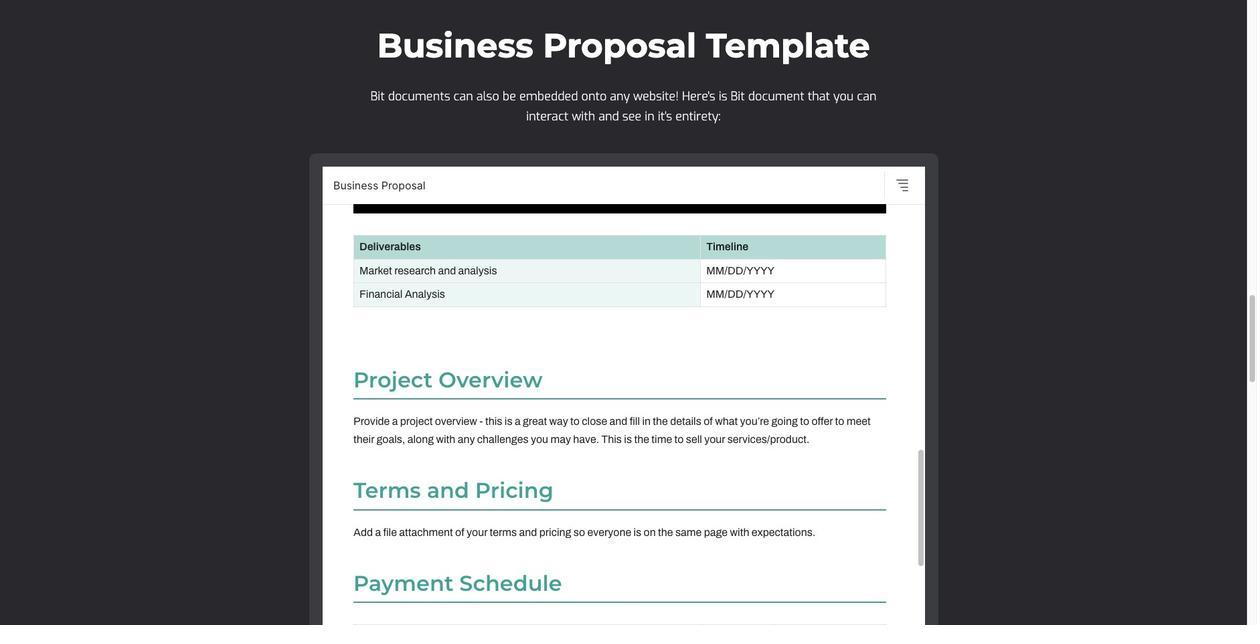 Task type: vqa. For each thing, say whether or not it's contained in the screenshot.
"possible."
no



Task type: locate. For each thing, give the bounding box(es) containing it.
it's
[[658, 109, 673, 125]]

bit
[[371, 89, 385, 105], [731, 89, 745, 105]]

1 horizontal spatial can
[[857, 89, 877, 105]]

embedded
[[520, 89, 578, 105]]

0 horizontal spatial bit
[[371, 89, 385, 105]]

onto
[[582, 89, 607, 105]]

here's
[[682, 89, 716, 105]]

0 horizontal spatial can
[[454, 89, 473, 105]]

documents
[[388, 89, 450, 105]]

be
[[503, 89, 516, 105]]

see
[[623, 109, 642, 125]]

1 horizontal spatial bit
[[731, 89, 745, 105]]

also
[[477, 89, 499, 105]]

with
[[572, 109, 596, 125]]

can left also
[[454, 89, 473, 105]]

any
[[610, 89, 630, 105]]

bit right is
[[731, 89, 745, 105]]

1 bit from the left
[[371, 89, 385, 105]]

can
[[454, 89, 473, 105], [857, 89, 877, 105]]

bit left the documents
[[371, 89, 385, 105]]

you
[[834, 89, 854, 105]]

can right the you on the right of page
[[857, 89, 877, 105]]



Task type: describe. For each thing, give the bounding box(es) containing it.
and
[[599, 109, 619, 125]]

in
[[645, 109, 655, 125]]

2 can from the left
[[857, 89, 877, 105]]

that
[[808, 89, 830, 105]]

document
[[748, 89, 805, 105]]

is
[[719, 89, 728, 105]]

proposal
[[543, 26, 697, 67]]

2 bit from the left
[[731, 89, 745, 105]]

template
[[706, 26, 870, 67]]

entirety:
[[676, 109, 721, 125]]

website!
[[634, 89, 679, 105]]

bit documents can also be embedded onto any website! here's is bit document that you can interact with and see in it's entirety:
[[371, 89, 877, 125]]

business
[[377, 26, 534, 67]]

1 can from the left
[[454, 89, 473, 105]]

interact
[[527, 109, 569, 125]]

business proposal template
[[377, 26, 870, 67]]



